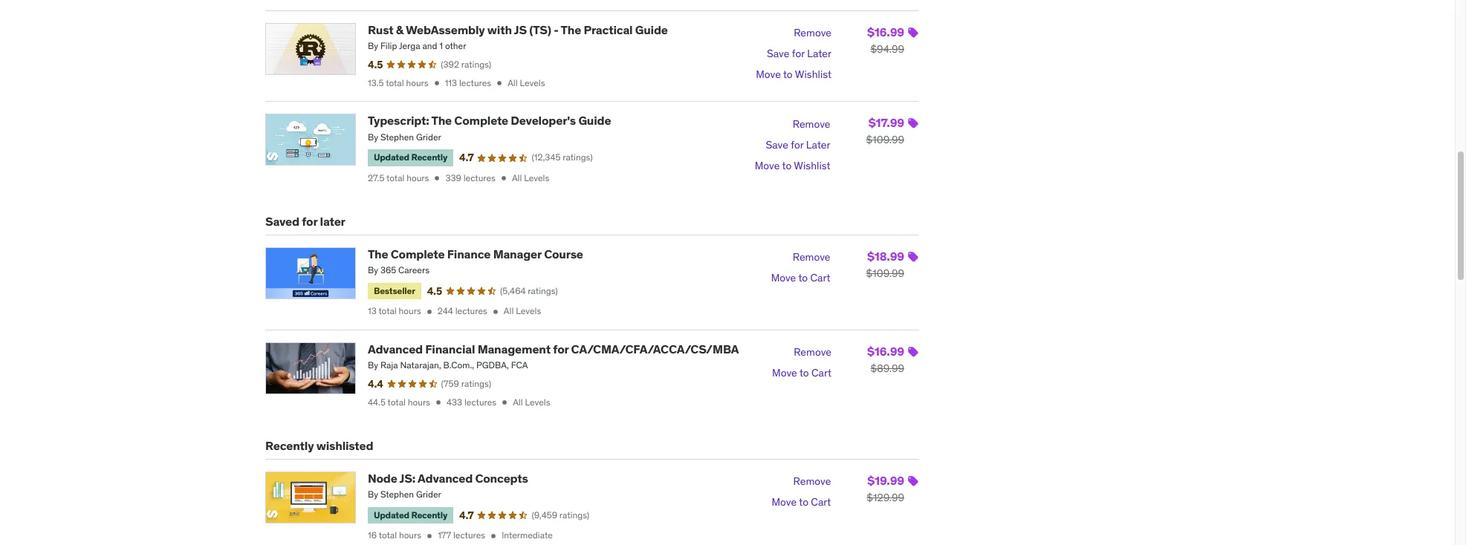 Task type: vqa. For each thing, say whether or not it's contained in the screenshot.
"Data Definition Language"
no



Task type: locate. For each thing, give the bounding box(es) containing it.
2 $16.99 from the top
[[868, 344, 905, 359]]

hours for the
[[407, 172, 429, 183]]

0 horizontal spatial 4.5
[[368, 58, 383, 71]]

stephen down the typescript:
[[381, 131, 414, 142]]

$16.99
[[868, 24, 905, 39], [868, 344, 905, 359]]

0 horizontal spatial complete
[[391, 247, 445, 262]]

1 updated from the top
[[374, 152, 410, 163]]

wishlist
[[795, 68, 832, 81], [794, 159, 831, 172]]

0 vertical spatial 4.5
[[368, 58, 383, 71]]

later for "remove" button to the left of $16.99 $94.99
[[808, 47, 832, 60]]

xxsmall image left 244
[[424, 307, 435, 317]]

0 vertical spatial stephen
[[381, 131, 414, 142]]

$17.99 $109.99
[[866, 116, 905, 147]]

grider down the typescript:
[[416, 131, 441, 142]]

the right -
[[561, 22, 581, 37]]

remove save for later move to wishlist
[[756, 26, 832, 81], [755, 117, 831, 172]]

0 vertical spatial $16.99
[[868, 24, 905, 39]]

ratings)
[[462, 59, 492, 70], [563, 152, 593, 163], [528, 285, 558, 296], [461, 378, 491, 390], [560, 510, 590, 521]]

392 ratings element
[[441, 59, 492, 71]]

$19.99 $129.99
[[867, 473, 905, 505]]

advanced right js:
[[418, 471, 473, 486]]

raja
[[381, 360, 398, 371]]

0 vertical spatial 4.7
[[459, 151, 474, 164]]

5 by from the top
[[368, 489, 378, 500]]

typescript:
[[368, 113, 429, 128]]

0 vertical spatial $109.99
[[866, 133, 905, 147]]

2 vertical spatial move to cart button
[[772, 493, 831, 514]]

hours left 177
[[399, 530, 422, 541]]

1 vertical spatial advanced
[[418, 471, 473, 486]]

grider down 'node js: advanced concepts' link
[[416, 489, 441, 500]]

the up 365
[[368, 247, 388, 262]]

by inside the complete finance manager course by 365 careers
[[368, 265, 378, 276]]

remove button for $19.99
[[794, 472, 831, 493]]

1 $16.99 from the top
[[868, 24, 905, 39]]

all
[[508, 77, 518, 88], [512, 172, 522, 183], [504, 306, 514, 317], [513, 397, 523, 408]]

remove button for $17.99
[[793, 114, 831, 135]]

saved
[[265, 214, 300, 229]]

2 $109.99 from the top
[[866, 267, 905, 280]]

remove button left the $16.99 $89.99
[[794, 343, 832, 364]]

total
[[386, 77, 404, 88], [387, 172, 405, 183], [379, 306, 397, 317], [388, 397, 406, 408], [379, 530, 397, 541]]

coupon icon image right the $19.99
[[908, 476, 920, 487]]

by left 365
[[368, 265, 378, 276]]

grider inside typescript: the complete developer's guide by stephen grider
[[416, 131, 441, 142]]

remove button
[[794, 23, 832, 44], [793, 114, 831, 135], [793, 247, 831, 268], [794, 343, 832, 364], [794, 472, 831, 493]]

move to wishlist button
[[756, 65, 832, 85], [755, 156, 831, 177]]

lectures down 392 ratings 'element'
[[459, 77, 492, 88]]

(392 ratings)
[[441, 59, 492, 70]]

4.7 up 177 lectures
[[459, 509, 474, 522]]

0 horizontal spatial the
[[368, 247, 388, 262]]

1 vertical spatial 4.7
[[459, 509, 474, 522]]

the
[[561, 22, 581, 37], [432, 113, 452, 128], [368, 247, 388, 262]]

0 vertical spatial complete
[[455, 113, 508, 128]]

move
[[756, 68, 781, 81], [755, 159, 780, 172], [771, 271, 796, 285], [773, 367, 798, 380], [772, 496, 797, 509]]

0 vertical spatial the
[[561, 22, 581, 37]]

$16.99 for rust & webassembly with js (ts) - the practical guide
[[868, 24, 905, 39]]

1 horizontal spatial complete
[[455, 113, 508, 128]]

save for later button for $17.99's "remove" button
[[766, 135, 831, 156]]

updated recently up 27.5 total hours
[[374, 152, 448, 163]]

0 vertical spatial remove save for later move to wishlist
[[756, 26, 832, 81]]

all levels down (12,345
[[512, 172, 550, 183]]

hours for complete
[[399, 306, 421, 317]]

grider
[[416, 131, 441, 142], [416, 489, 441, 500]]

levels for 339 lectures
[[524, 172, 550, 183]]

fca
[[511, 360, 528, 371]]

0 vertical spatial move to wishlist button
[[756, 65, 832, 85]]

16
[[368, 530, 377, 541]]

advanced up raja
[[368, 342, 423, 357]]

ratings) inside 9,459 ratings element
[[560, 510, 590, 521]]

cart for $19.99
[[811, 496, 831, 509]]

total right '44.5'
[[388, 397, 406, 408]]

levels for 244 lectures
[[516, 306, 541, 317]]

339 lectures
[[446, 172, 496, 183]]

lectures right "339"
[[464, 172, 496, 183]]

all down fca at left bottom
[[513, 397, 523, 408]]

4.7 up 339 lectures
[[459, 151, 474, 164]]

2 vertical spatial remove move to cart
[[772, 475, 831, 509]]

1 vertical spatial recently
[[265, 438, 314, 453]]

by down the typescript:
[[368, 131, 378, 142]]

hours
[[406, 77, 429, 88], [407, 172, 429, 183], [399, 306, 421, 317], [408, 397, 430, 408], [399, 530, 422, 541]]

all down (5,464
[[504, 306, 514, 317]]

ratings) right (12,345
[[563, 152, 593, 163]]

the inside typescript: the complete developer's guide by stephen grider
[[432, 113, 452, 128]]

$109.99 down $18.99 in the top of the page
[[866, 267, 905, 280]]

remove left $18.99 $109.99
[[793, 251, 831, 264]]

$129.99
[[867, 491, 905, 505]]

total right 27.5
[[387, 172, 405, 183]]

later
[[320, 214, 345, 229]]

cart left $18.99 $109.99
[[811, 271, 831, 285]]

2 updated from the top
[[374, 510, 410, 521]]

all levels down 5,464 ratings element
[[504, 306, 541, 317]]

the down the 113
[[432, 113, 452, 128]]

recently up "339"
[[411, 152, 448, 163]]

4.7 for advanced
[[459, 509, 474, 522]]

move for $18.99's "remove" button
[[771, 271, 796, 285]]

cart
[[811, 271, 831, 285], [812, 367, 832, 380], [811, 496, 831, 509]]

4.5 up 244
[[427, 284, 442, 298]]

coupon icon image right $16.99 $94.99
[[908, 27, 920, 39]]

ratings) inside 5,464 ratings element
[[528, 285, 558, 296]]

concepts
[[475, 471, 528, 486]]

(ts)
[[529, 22, 552, 37]]

1 vertical spatial $16.99
[[868, 344, 905, 359]]

0 vertical spatial wishlist
[[795, 68, 832, 81]]

3 coupon icon image from the top
[[908, 251, 920, 263]]

coupon icon image right $18.99 in the top of the page
[[908, 251, 920, 263]]

course
[[544, 247, 583, 262]]

developer's
[[511, 113, 576, 128]]

lectures
[[459, 77, 492, 88], [464, 172, 496, 183], [455, 306, 488, 317], [465, 397, 497, 408], [453, 530, 486, 541]]

2 updated recently from the top
[[374, 510, 448, 521]]

all levels for 339 lectures
[[512, 172, 550, 183]]

1 vertical spatial grider
[[416, 489, 441, 500]]

coupon icon image right $17.99
[[908, 118, 920, 130]]

0 vertical spatial save
[[767, 47, 790, 60]]

1 horizontal spatial 4.5
[[427, 284, 442, 298]]

remove button left $18.99 $109.99
[[793, 247, 831, 268]]

all levels for 113 lectures
[[508, 77, 545, 88]]

13
[[368, 306, 377, 317]]

wishlisted
[[317, 438, 373, 453]]

1
[[440, 40, 443, 51]]

recently wishlisted
[[265, 438, 373, 453]]

js
[[514, 22, 527, 37]]

$16.99 $94.99
[[868, 24, 905, 56]]

$16.99 $89.99
[[868, 344, 905, 375]]

4.5 for (5,464 ratings)
[[427, 284, 442, 298]]

hours left "339"
[[407, 172, 429, 183]]

stephen down js:
[[381, 489, 414, 500]]

hours down 'bestseller'
[[399, 306, 421, 317]]

levels down fca at left bottom
[[525, 397, 551, 408]]

by for typescript: the complete developer's guide
[[368, 131, 378, 142]]

guide right practical
[[635, 22, 668, 37]]

all levels
[[508, 77, 545, 88], [512, 172, 550, 183], [504, 306, 541, 317], [513, 397, 551, 408]]

by left filip
[[368, 40, 378, 51]]

levels for 433 lectures
[[525, 397, 551, 408]]

all right 339 lectures
[[512, 172, 522, 183]]

1 vertical spatial remove move to cart
[[773, 346, 832, 380]]

complete
[[455, 113, 508, 128], [391, 247, 445, 262]]

ratings) inside 392 ratings 'element'
[[462, 59, 492, 70]]

remove move to cart
[[771, 251, 831, 285], [773, 346, 832, 380], [772, 475, 831, 509]]

xxsmall image
[[494, 78, 505, 88], [424, 307, 435, 317], [433, 398, 444, 408], [489, 531, 499, 542]]

ratings) for concepts
[[560, 510, 590, 521]]

xxsmall image right 113 lectures
[[494, 78, 505, 88]]

1 4.7 from the top
[[459, 151, 474, 164]]

by left raja
[[368, 360, 378, 371]]

updated up 27.5 total hours
[[374, 152, 410, 163]]

levels for 113 lectures
[[520, 77, 545, 88]]

1 vertical spatial $109.99
[[866, 267, 905, 280]]

$16.99 up "$94.99"
[[868, 24, 905, 39]]

ratings) right the (9,459
[[560, 510, 590, 521]]

xxsmall image right 177 lectures
[[489, 531, 499, 542]]

updated up 16 total hours
[[374, 510, 410, 521]]

xxsmall image
[[432, 78, 442, 88], [432, 173, 443, 184], [499, 173, 509, 184], [491, 307, 501, 317], [500, 398, 510, 408], [425, 531, 435, 542]]

coupon icon image for typescript: the complete developer's guide
[[908, 118, 920, 130]]

1 vertical spatial 4.5
[[427, 284, 442, 298]]

2 coupon icon image from the top
[[908, 118, 920, 130]]

move to wishlist button for save for later 'button' corresponding to "remove" button to the left of $16.99 $94.99
[[756, 65, 832, 85]]

wishlist for $17.99's "remove" button
[[794, 159, 831, 172]]

1 vertical spatial the
[[432, 113, 452, 128]]

1 vertical spatial complete
[[391, 247, 445, 262]]

complete up careers in the left of the page
[[391, 247, 445, 262]]

2 horizontal spatial the
[[561, 22, 581, 37]]

2 stephen from the top
[[381, 489, 414, 500]]

recently up 177
[[411, 510, 448, 521]]

0 vertical spatial updated recently
[[374, 152, 448, 163]]

433 lectures
[[447, 397, 497, 408]]

guide up (12,345 ratings)
[[579, 113, 611, 128]]

177
[[438, 530, 451, 541]]

remove
[[794, 26, 832, 39], [793, 117, 831, 131], [793, 251, 831, 264], [794, 346, 832, 359], [794, 475, 831, 488]]

later left $16.99 $94.99
[[808, 47, 832, 60]]

2 grider from the top
[[416, 489, 441, 500]]

5 coupon icon image from the top
[[908, 476, 920, 487]]

2 by from the top
[[368, 131, 378, 142]]

1 grider from the top
[[416, 131, 441, 142]]

coupon icon image right the $16.99 $89.99
[[908, 346, 920, 358]]

later left $17.99 $109.99
[[807, 138, 831, 151]]

recently
[[411, 152, 448, 163], [265, 438, 314, 453], [411, 510, 448, 521]]

1 vertical spatial guide
[[579, 113, 611, 128]]

12,345 ratings element
[[532, 152, 593, 164]]

hours left "433" in the bottom left of the page
[[408, 397, 430, 408]]

$16.99 up $89.99
[[868, 344, 905, 359]]

4.5
[[368, 58, 383, 71], [427, 284, 442, 298]]

updated recently for the
[[374, 152, 448, 163]]

by for advanced financial management for ca/cma/cfa/acca/cs/mba
[[368, 360, 378, 371]]

13.5 total hours
[[368, 77, 429, 88]]

1 vertical spatial stephen
[[381, 489, 414, 500]]

1 vertical spatial updated
[[374, 510, 410, 521]]

0 vertical spatial grider
[[416, 131, 441, 142]]

the inside rust & webassembly with js (ts) - the practical guide by filip jerga and 1 other
[[561, 22, 581, 37]]

ratings) up 113 lectures
[[462, 59, 492, 70]]

0 vertical spatial move to cart button
[[771, 268, 831, 289]]

remove button left $17.99 $109.99
[[793, 114, 831, 135]]

remove button for $18.99
[[793, 247, 831, 268]]

by down the node
[[368, 489, 378, 500]]

2 vertical spatial cart
[[811, 496, 831, 509]]

hours left the 113
[[406, 77, 429, 88]]

0 horizontal spatial guide
[[579, 113, 611, 128]]

1 by from the top
[[368, 40, 378, 51]]

$19.99
[[868, 473, 905, 488]]

node
[[368, 471, 397, 486]]

total right the 13
[[379, 306, 397, 317]]

move for "remove" button to the left of the $16.99 $89.99
[[773, 367, 798, 380]]

remove move to cart for $18.99
[[771, 251, 831, 285]]

for
[[792, 47, 805, 60], [791, 138, 804, 151], [302, 214, 318, 229], [553, 342, 569, 357]]

pgdba,
[[477, 360, 509, 371]]

0 vertical spatial save for later button
[[767, 44, 832, 65]]

updated recently up 16 total hours
[[374, 510, 448, 521]]

244
[[438, 306, 453, 317]]

2 vertical spatial the
[[368, 247, 388, 262]]

remove left the $19.99
[[794, 475, 831, 488]]

management
[[478, 342, 551, 357]]

ratings) inside 12,345 ratings element
[[563, 152, 593, 163]]

cart left the $16.99 $89.99
[[812, 367, 832, 380]]

save
[[767, 47, 790, 60], [766, 138, 789, 151]]

levels
[[520, 77, 545, 88], [524, 172, 550, 183], [516, 306, 541, 317], [525, 397, 551, 408]]

0 vertical spatial updated
[[374, 152, 410, 163]]

1 vertical spatial save for later button
[[766, 135, 831, 156]]

total right 16
[[379, 530, 397, 541]]

remove for "remove" button to the left of the $16.99 $89.99
[[794, 346, 832, 359]]

2 4.7 from the top
[[459, 509, 474, 522]]

ratings) up 433 lectures
[[461, 378, 491, 390]]

to for $18.99's "remove" button
[[799, 271, 808, 285]]

1 vertical spatial later
[[807, 138, 831, 151]]

the complete finance manager course link
[[368, 247, 583, 262]]

save for later button
[[767, 44, 832, 65], [766, 135, 831, 156]]

4.7
[[459, 151, 474, 164], [459, 509, 474, 522]]

ratings) right (5,464
[[528, 285, 558, 296]]

levels up developer's
[[520, 77, 545, 88]]

4 by from the top
[[368, 360, 378, 371]]

stephen inside typescript: the complete developer's guide by stephen grider
[[381, 131, 414, 142]]

759 ratings element
[[441, 378, 491, 391]]

0 vertical spatial cart
[[811, 271, 831, 285]]

levels down 5,464 ratings element
[[516, 306, 541, 317]]

1 horizontal spatial guide
[[635, 22, 668, 37]]

by inside advanced financial management for ca/cma/cfa/acca/cs/mba by raja natarajan, b.com., pgdba, fca
[[368, 360, 378, 371]]

recently left "wishlisted"
[[265, 438, 314, 453]]

$109.99
[[866, 133, 905, 147], [866, 267, 905, 280]]

levels down (12,345
[[524, 172, 550, 183]]

$109.99 for $18.99
[[866, 267, 905, 280]]

move to cart button for $18.99
[[771, 268, 831, 289]]

ratings) for manager
[[528, 285, 558, 296]]

guide inside typescript: the complete developer's guide by stephen grider
[[579, 113, 611, 128]]

0 vertical spatial remove move to cart
[[771, 251, 831, 285]]

1 coupon icon image from the top
[[908, 27, 920, 39]]

4 coupon icon image from the top
[[908, 346, 920, 358]]

updated
[[374, 152, 410, 163], [374, 510, 410, 521]]

stephen
[[381, 131, 414, 142], [381, 489, 414, 500]]

1 vertical spatial wishlist
[[794, 159, 831, 172]]

all levels up developer's
[[508, 77, 545, 88]]

$109.99 down $17.99
[[866, 133, 905, 147]]

cart left $129.99
[[811, 496, 831, 509]]

all for 433 lectures
[[513, 397, 523, 408]]

all levels down fca at left bottom
[[513, 397, 551, 408]]

2 vertical spatial recently
[[411, 510, 448, 521]]

lectures down the 759 ratings "element"
[[465, 397, 497, 408]]

remove left the $16.99 $89.99
[[794, 346, 832, 359]]

remove left $16.99 $94.99
[[794, 26, 832, 39]]

move to wishlist button for save for later 'button' for $17.99's "remove" button
[[755, 156, 831, 177]]

0 vertical spatial advanced
[[368, 342, 423, 357]]

lectures for complete
[[464, 172, 496, 183]]

1 vertical spatial updated recently
[[374, 510, 448, 521]]

1 stephen from the top
[[381, 131, 414, 142]]

0 vertical spatial recently
[[411, 152, 448, 163]]

xxsmall image left the 113
[[432, 78, 442, 88]]

recently for typescript:
[[411, 152, 448, 163]]

1 $109.99 from the top
[[866, 133, 905, 147]]

total for the
[[379, 306, 397, 317]]

4.5 up 13.5
[[368, 58, 383, 71]]

1 vertical spatial save
[[766, 138, 789, 151]]

remove button left $19.99 $129.99
[[794, 472, 831, 493]]

all for 113 lectures
[[508, 77, 518, 88]]

1 vertical spatial remove save for later move to wishlist
[[755, 117, 831, 172]]

1 vertical spatial move to wishlist button
[[755, 156, 831, 177]]

complete down 113 lectures
[[455, 113, 508, 128]]

guide
[[635, 22, 668, 37], [579, 113, 611, 128]]

move to cart button
[[771, 268, 831, 289], [773, 364, 832, 384], [772, 493, 831, 514]]

intermediate
[[502, 530, 553, 541]]

by inside typescript: the complete developer's guide by stephen grider
[[368, 131, 378, 142]]

lectures right 177
[[453, 530, 486, 541]]

0 vertical spatial later
[[808, 47, 832, 60]]

1 updated recently from the top
[[374, 152, 448, 163]]

0 vertical spatial guide
[[635, 22, 668, 37]]

lectures right 244
[[455, 306, 488, 317]]

advanced inside advanced financial management for ca/cma/cfa/acca/cs/mba by raja natarajan, b.com., pgdba, fca
[[368, 342, 423, 357]]

27.5 total hours
[[368, 172, 429, 183]]

coupon icon image
[[908, 27, 920, 39], [908, 118, 920, 130], [908, 251, 920, 263], [908, 346, 920, 358], [908, 476, 920, 487]]

1 horizontal spatial the
[[432, 113, 452, 128]]

3 by from the top
[[368, 265, 378, 276]]

all right 113 lectures
[[508, 77, 518, 88]]



Task type: describe. For each thing, give the bounding box(es) containing it.
save for later button for "remove" button to the left of $16.99 $94.99
[[767, 44, 832, 65]]

4.7 for complete
[[459, 151, 474, 164]]

move for "remove" button associated with $19.99
[[772, 496, 797, 509]]

remove button left $16.99 $94.99
[[794, 23, 832, 44]]

the complete finance manager course by 365 careers
[[368, 247, 583, 276]]

44.5
[[368, 397, 386, 408]]

recently for node
[[411, 510, 448, 521]]

$89.99
[[871, 362, 905, 375]]

xxsmall image right 339 lectures
[[499, 173, 509, 184]]

advanced inside node js: advanced concepts by stephen grider
[[418, 471, 473, 486]]

webassembly
[[406, 22, 485, 37]]

(9,459
[[532, 510, 558, 521]]

and
[[423, 40, 437, 51]]

433
[[447, 397, 462, 408]]

ratings) inside the 759 ratings "element"
[[461, 378, 491, 390]]

9,459 ratings element
[[532, 510, 590, 522]]

$17.99
[[869, 116, 905, 130]]

xxsmall image right 433 lectures
[[500, 398, 510, 408]]

move to cart button for $19.99
[[772, 493, 831, 514]]

for inside advanced financial management for ca/cma/cfa/acca/cs/mba by raja natarajan, b.com., pgdba, fca
[[553, 342, 569, 357]]

save for $17.99's "remove" button
[[766, 138, 789, 151]]

to for "remove" button to the left of the $16.99 $89.99
[[800, 367, 809, 380]]

jerga
[[399, 40, 420, 51]]

finance
[[447, 247, 491, 262]]

remove for $18.99's "remove" button
[[793, 251, 831, 264]]

177 lectures
[[438, 530, 486, 541]]

xxsmall image left "433" in the bottom left of the page
[[433, 398, 444, 408]]

by for the complete finance manager course
[[368, 265, 378, 276]]

44.5 total hours
[[368, 397, 430, 408]]

updated recently for js:
[[374, 510, 448, 521]]

all for 244 lectures
[[504, 306, 514, 317]]

113 lectures
[[445, 77, 492, 88]]

xxsmall image down (5,464
[[491, 307, 501, 317]]

cart for $18.99
[[811, 271, 831, 285]]

244 lectures
[[438, 306, 488, 317]]

rust & webassembly with js (ts) - the practical guide link
[[368, 22, 668, 37]]

financial
[[426, 342, 475, 357]]

ca/cma/cfa/acca/cs/mba
[[571, 342, 739, 357]]

remove move to cart for $19.99
[[772, 475, 831, 509]]

$18.99 $109.99
[[866, 249, 905, 280]]

$16.99 for advanced financial management for ca/cma/cfa/acca/cs/mba
[[868, 344, 905, 359]]

all levels for 244 lectures
[[504, 306, 541, 317]]

(9,459 ratings)
[[532, 510, 590, 521]]

by inside node js: advanced concepts by stephen grider
[[368, 489, 378, 500]]

saved for later
[[265, 214, 345, 229]]

typescript: the complete developer's guide by stephen grider
[[368, 113, 611, 142]]

all levels for 433 lectures
[[513, 397, 551, 408]]

complete inside typescript: the complete developer's guide by stephen grider
[[455, 113, 508, 128]]

node js: advanced concepts link
[[368, 471, 528, 486]]

remove for "remove" button associated with $19.99
[[794, 475, 831, 488]]

natarajan,
[[400, 360, 441, 371]]

typescript: the complete developer's guide link
[[368, 113, 611, 128]]

(12,345 ratings)
[[532, 152, 593, 163]]

the inside the complete finance manager course by 365 careers
[[368, 247, 388, 262]]

stephen inside node js: advanced concepts by stephen grider
[[381, 489, 414, 500]]

113
[[445, 77, 457, 88]]

by inside rust & webassembly with js (ts) - the practical guide by filip jerga and 1 other
[[368, 40, 378, 51]]

with
[[488, 22, 512, 37]]

coupon icon image for node js: advanced concepts
[[908, 476, 920, 487]]

339
[[446, 172, 462, 183]]

$18.99
[[868, 249, 905, 264]]

13 total hours
[[368, 306, 421, 317]]

remove left $17.99 $109.99
[[793, 117, 831, 131]]

guide inside rust & webassembly with js (ts) - the practical guide by filip jerga and 1 other
[[635, 22, 668, 37]]

updated for node
[[374, 510, 410, 521]]

total for node
[[379, 530, 397, 541]]

rust & webassembly with js (ts) - the practical guide by filip jerga and 1 other
[[368, 22, 668, 51]]

$94.99
[[871, 42, 905, 56]]

total for typescript:
[[387, 172, 405, 183]]

13.5
[[368, 77, 384, 88]]

hours for js:
[[399, 530, 422, 541]]

js:
[[400, 471, 416, 486]]

practical
[[584, 22, 633, 37]]

all for 339 lectures
[[512, 172, 522, 183]]

16 total hours
[[368, 530, 422, 541]]

1 vertical spatial cart
[[812, 367, 832, 380]]

(12,345
[[532, 152, 561, 163]]

27.5
[[368, 172, 385, 183]]

5,464 ratings element
[[500, 285, 558, 298]]

wishlist for "remove" button to the left of $16.99 $94.99
[[795, 68, 832, 81]]

later for $17.99's "remove" button
[[807, 138, 831, 151]]

filip
[[381, 40, 397, 51]]

b.com.,
[[443, 360, 474, 371]]

coupon icon image for the complete finance manager course
[[908, 251, 920, 263]]

total right 13.5
[[386, 77, 404, 88]]

(5,464
[[500, 285, 526, 296]]

lectures for finance
[[455, 306, 488, 317]]

1 vertical spatial move to cart button
[[773, 364, 832, 384]]

advanced financial management for ca/cma/cfa/acca/cs/mba by raja natarajan, b.com., pgdba, fca
[[368, 342, 739, 371]]

other
[[445, 40, 466, 51]]

rust
[[368, 22, 394, 37]]

(759 ratings)
[[441, 378, 491, 390]]

xxsmall image left "339"
[[432, 173, 443, 184]]

complete inside the complete finance manager course by 365 careers
[[391, 247, 445, 262]]

manager
[[493, 247, 542, 262]]

-
[[554, 22, 559, 37]]

xxsmall image left 177
[[425, 531, 435, 542]]

(392
[[441, 59, 459, 70]]

updated for typescript:
[[374, 152, 410, 163]]

node js: advanced concepts by stephen grider
[[368, 471, 528, 500]]

bestseller
[[374, 285, 415, 296]]

careers
[[399, 265, 430, 276]]

save for "remove" button to the left of $16.99 $94.99
[[767, 47, 790, 60]]

4.5 for (392 ratings)
[[368, 58, 383, 71]]

365
[[381, 265, 396, 276]]

advanced financial management for ca/cma/cfa/acca/cs/mba link
[[368, 342, 739, 357]]

lectures for advanced
[[453, 530, 486, 541]]

to for "remove" button associated with $19.99
[[799, 496, 809, 509]]

grider inside node js: advanced concepts by stephen grider
[[416, 489, 441, 500]]

&
[[396, 22, 404, 37]]

(759
[[441, 378, 459, 390]]

ratings) for developer's
[[563, 152, 593, 163]]

(5,464 ratings)
[[500, 285, 558, 296]]

$109.99 for $17.99
[[866, 133, 905, 147]]

4.4
[[368, 378, 383, 391]]



